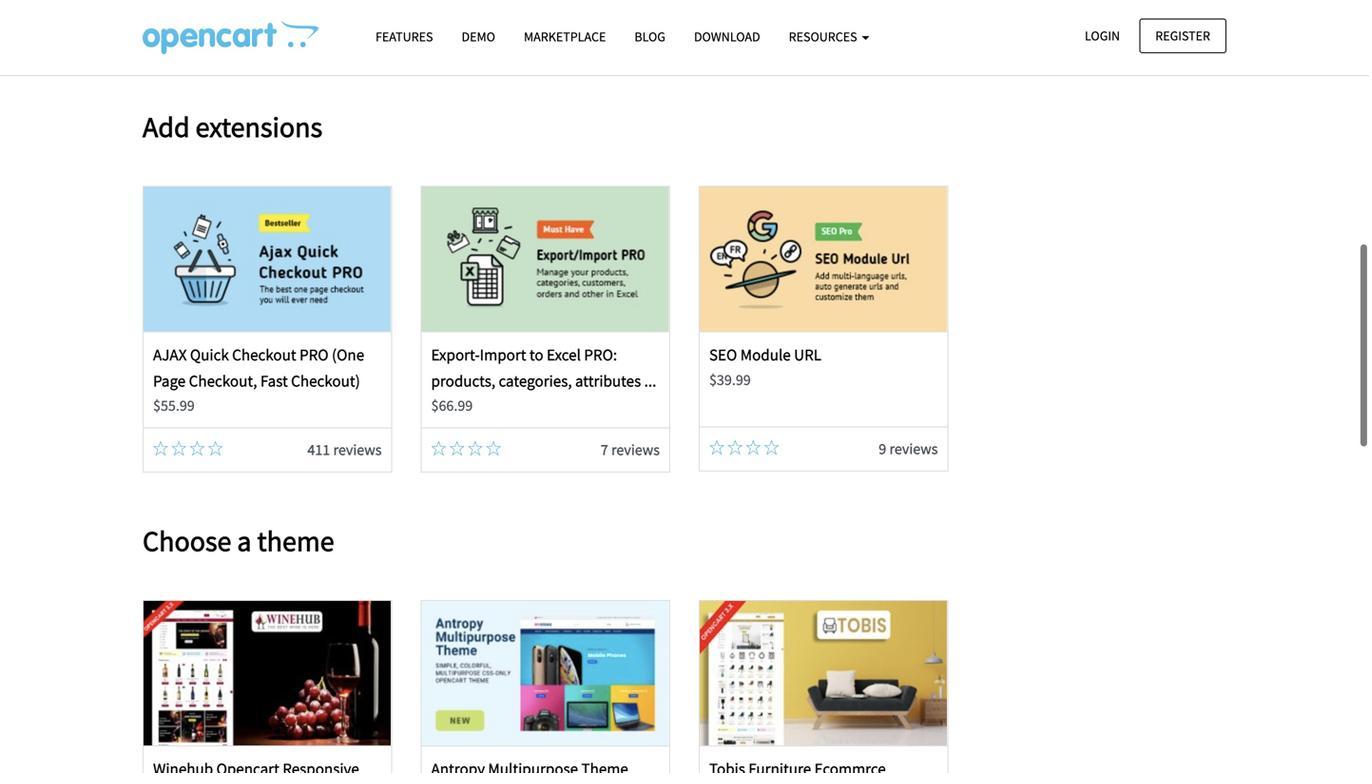 Task type: describe. For each thing, give the bounding box(es) containing it.
7
[[601, 441, 609, 460]]

blog
[[635, 28, 666, 45]]

url
[[794, 345, 822, 365]]

choose
[[143, 523, 232, 559]]

...
[[645, 371, 657, 391]]

antropy multipurpose theme image
[[422, 601, 669, 746]]

reviews for export-import to excel pro: products, categories, attributes ...
[[612, 441, 660, 460]]

9
[[879, 440, 887, 459]]

demo
[[462, 28, 496, 45]]

winehub opencart responsive theme (bar, restaurant, club) image
[[144, 601, 391, 746]]

$39.99
[[710, 370, 751, 389]]

register
[[1156, 27, 1211, 44]]

register link
[[1140, 19, 1227, 53]]

export-import to excel pro: products, categories, attributes ... image
[[422, 187, 669, 332]]

(one
[[332, 345, 364, 365]]

login
[[1085, 27, 1121, 44]]

products,
[[431, 371, 496, 391]]

features link
[[362, 20, 448, 53]]

page
[[153, 371, 186, 391]]

demo link
[[448, 20, 510, 53]]

to
[[530, 345, 544, 365]]

ajax quick checkout pro (one page checkout, fast checkout) $55.99
[[153, 345, 364, 415]]

a
[[237, 523, 252, 559]]

seo module url $39.99
[[710, 345, 822, 389]]

import
[[480, 345, 527, 365]]

$55.99
[[153, 396, 195, 415]]

attributes
[[576, 371, 641, 391]]

reviews for ajax quick checkout pro (one page checkout, fast checkout)
[[333, 441, 382, 460]]

download link
[[680, 20, 775, 53]]

ajax
[[153, 345, 187, 365]]

seo module url link
[[710, 345, 822, 365]]



Task type: locate. For each thing, give the bounding box(es) containing it.
checkout)
[[291, 371, 360, 391]]

features
[[376, 28, 433, 45]]

seo module url image
[[700, 187, 948, 332]]

fast
[[261, 371, 288, 391]]

ajax quick checkout pro (one page checkout, fast checkout) link
[[153, 345, 364, 391]]

theme
[[257, 523, 335, 559]]

$66.99
[[431, 396, 473, 415]]

pro:
[[584, 345, 618, 365]]

pro
[[300, 345, 329, 365]]

seo
[[710, 345, 738, 365]]

choose a theme
[[143, 523, 335, 559]]

resources
[[789, 28, 860, 45]]

download
[[694, 28, 761, 45]]

star light o image down $66.99
[[468, 441, 483, 456]]

opencart - downloads image
[[143, 20, 319, 54]]

9 reviews
[[879, 440, 938, 459]]

resources link
[[775, 20, 884, 53]]

marketplace
[[524, 28, 606, 45]]

export-import to excel pro: products, categories, attributes ... $66.99
[[431, 345, 657, 415]]

extensions
[[196, 109, 323, 145]]

checkout
[[232, 345, 296, 365]]

ajax quick checkout pro (one page checkout, fast checkout) image
[[144, 187, 391, 332]]

star light o image
[[710, 440, 725, 455], [728, 440, 743, 455], [746, 440, 761, 455], [153, 441, 168, 456], [171, 441, 187, 456], [190, 441, 205, 456], [208, 441, 223, 456], [431, 441, 447, 456], [450, 441, 465, 456], [486, 441, 501, 456]]

export-import to excel pro: products, categories, attributes ... link
[[431, 345, 657, 391]]

star light o image
[[764, 440, 780, 455], [468, 441, 483, 456]]

0 horizontal spatial star light o image
[[468, 441, 483, 456]]

marketplace link
[[510, 20, 621, 53]]

add
[[143, 109, 190, 145]]

excel
[[547, 345, 581, 365]]

7 reviews
[[601, 441, 660, 460]]

login link
[[1069, 19, 1137, 53]]

411
[[308, 441, 330, 460]]

star light o image down seo module url $39.99
[[764, 440, 780, 455]]

reviews for seo module url
[[890, 440, 938, 459]]

categories,
[[499, 371, 572, 391]]

blog link
[[621, 20, 680, 53]]

checkout,
[[189, 371, 257, 391]]

quick
[[190, 345, 229, 365]]

2 horizontal spatial reviews
[[890, 440, 938, 459]]

add extensions
[[143, 109, 323, 145]]

reviews right 9
[[890, 440, 938, 459]]

export-
[[431, 345, 480, 365]]

reviews right 411
[[333, 441, 382, 460]]

1 horizontal spatial reviews
[[612, 441, 660, 460]]

reviews
[[890, 440, 938, 459], [333, 441, 382, 460], [612, 441, 660, 460]]

module
[[741, 345, 791, 365]]

reviews right 7
[[612, 441, 660, 460]]

0 horizontal spatial reviews
[[333, 441, 382, 460]]

1 horizontal spatial star light o image
[[764, 440, 780, 455]]

411 reviews
[[308, 441, 382, 460]]

tobis furniture ecommrce opencart website template image
[[700, 601, 948, 746]]



Task type: vqa. For each thing, say whether or not it's contained in the screenshot.


